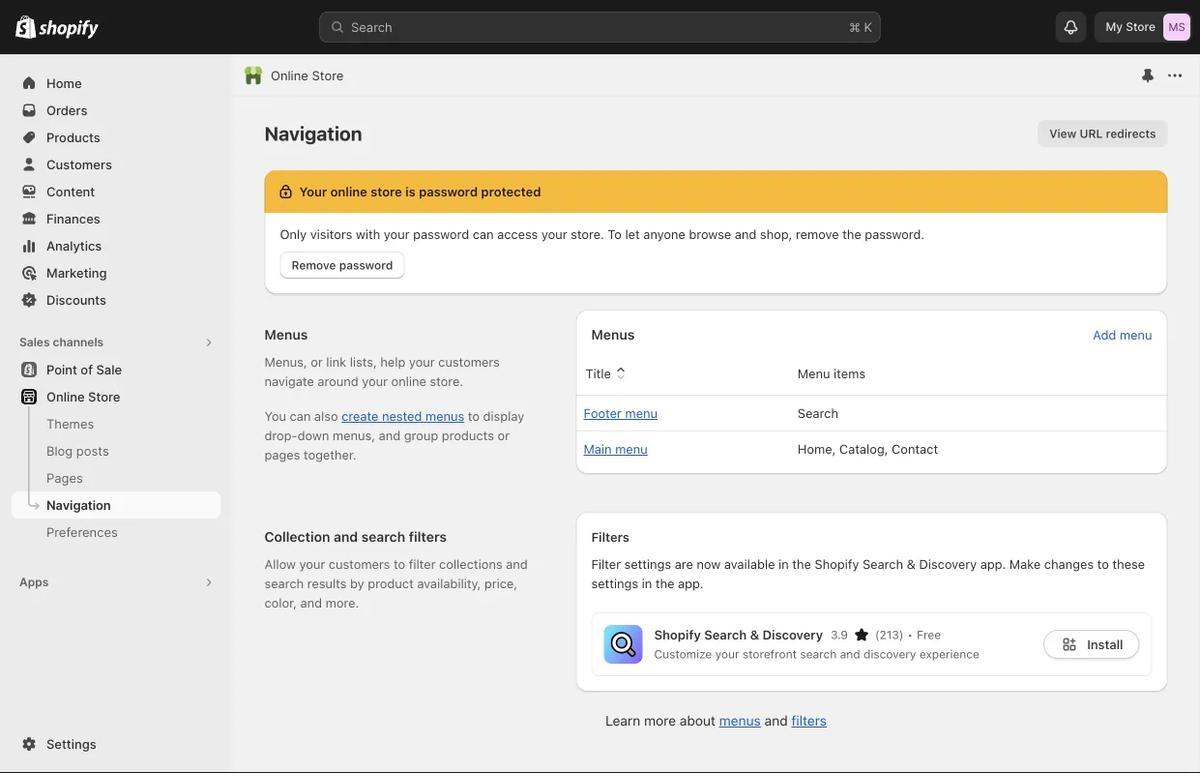Task type: locate. For each thing, give the bounding box(es) containing it.
store right my
[[1126, 20, 1156, 34]]

0 vertical spatial online
[[271, 68, 309, 83]]

1 horizontal spatial store
[[312, 68, 344, 83]]

customers
[[46, 157, 112, 172]]

1 horizontal spatial online store
[[271, 68, 344, 83]]

orders link
[[12, 97, 221, 124]]

pages link
[[12, 464, 221, 492]]

channels
[[53, 335, 104, 349]]

online store
[[271, 68, 344, 83], [46, 389, 120, 404]]

online right online store icon at the top left of page
[[271, 68, 309, 83]]

point of sale button
[[0, 356, 232, 383]]

marketing
[[46, 265, 107, 280]]

0 horizontal spatial online
[[46, 389, 85, 404]]

online store right online store icon at the top left of page
[[271, 68, 344, 83]]

products link
[[12, 124, 221, 151]]

online down point
[[46, 389, 85, 404]]

sales channels
[[19, 335, 104, 349]]

content
[[46, 184, 95, 199]]

themes link
[[12, 410, 221, 437]]

online
[[271, 68, 309, 83], [46, 389, 85, 404]]

1 horizontal spatial online
[[271, 68, 309, 83]]

analytics
[[46, 238, 102, 253]]

2 horizontal spatial store
[[1126, 20, 1156, 34]]

settings link
[[12, 730, 221, 758]]

store
[[1126, 20, 1156, 34], [312, 68, 344, 83], [88, 389, 120, 404]]

sale
[[96, 362, 122, 377]]

0 horizontal spatial store
[[88, 389, 120, 404]]

1 vertical spatial store
[[312, 68, 344, 83]]

navigation
[[46, 497, 111, 512]]

finances
[[46, 211, 100, 226]]

store right online store icon at the top left of page
[[312, 68, 344, 83]]

0 vertical spatial online store link
[[271, 66, 344, 85]]

online store link down sale
[[12, 383, 221, 410]]

online store link
[[271, 66, 344, 85], [12, 383, 221, 410]]

shopify image
[[15, 15, 36, 38]]

online store link right online store icon at the top left of page
[[271, 66, 344, 85]]

apps button
[[12, 569, 221, 596]]

shopify image
[[39, 20, 99, 39]]

1 vertical spatial online
[[46, 389, 85, 404]]

home link
[[12, 70, 221, 97]]

home
[[46, 75, 82, 90]]

point of sale link
[[12, 356, 221, 383]]

sales channels button
[[12, 329, 221, 356]]

2 vertical spatial store
[[88, 389, 120, 404]]

online store down point of sale
[[46, 389, 120, 404]]

0 horizontal spatial online store link
[[12, 383, 221, 410]]

posts
[[76, 443, 109, 458]]

pages
[[46, 470, 83, 485]]

store down sale
[[88, 389, 120, 404]]

orders
[[46, 103, 88, 118]]

blog posts link
[[12, 437, 221, 464]]

1 vertical spatial online store
[[46, 389, 120, 404]]

finances link
[[12, 205, 221, 232]]

marketing link
[[12, 259, 221, 286]]

preferences link
[[12, 519, 221, 546]]



Task type: vqa. For each thing, say whether or not it's contained in the screenshot.
Search at the left top of page
yes



Task type: describe. For each thing, give the bounding box(es) containing it.
0 vertical spatial store
[[1126, 20, 1156, 34]]

analytics link
[[12, 232, 221, 259]]

customers link
[[12, 151, 221, 178]]

my store image
[[1164, 14, 1191, 41]]

content link
[[12, 178, 221, 205]]

discounts
[[46, 292, 106, 307]]

settings
[[46, 736, 96, 751]]

blog
[[46, 443, 73, 458]]

0 vertical spatial online store
[[271, 68, 344, 83]]

sales
[[19, 335, 50, 349]]

k
[[865, 19, 873, 34]]

my store
[[1106, 20, 1156, 34]]

preferences
[[46, 524, 118, 539]]

⌘
[[849, 19, 861, 34]]

discounts link
[[12, 286, 221, 313]]

navigation link
[[12, 492, 221, 519]]

my
[[1106, 20, 1123, 34]]

products
[[46, 130, 100, 145]]

of
[[81, 362, 93, 377]]

blog posts
[[46, 443, 109, 458]]

search
[[351, 19, 393, 34]]

apps
[[19, 575, 49, 589]]

⌘ k
[[849, 19, 873, 34]]

point
[[46, 362, 77, 377]]

online store image
[[244, 66, 263, 85]]

themes
[[46, 416, 94, 431]]

0 horizontal spatial online store
[[46, 389, 120, 404]]

point of sale
[[46, 362, 122, 377]]

1 vertical spatial online store link
[[12, 383, 221, 410]]

1 horizontal spatial online store link
[[271, 66, 344, 85]]



